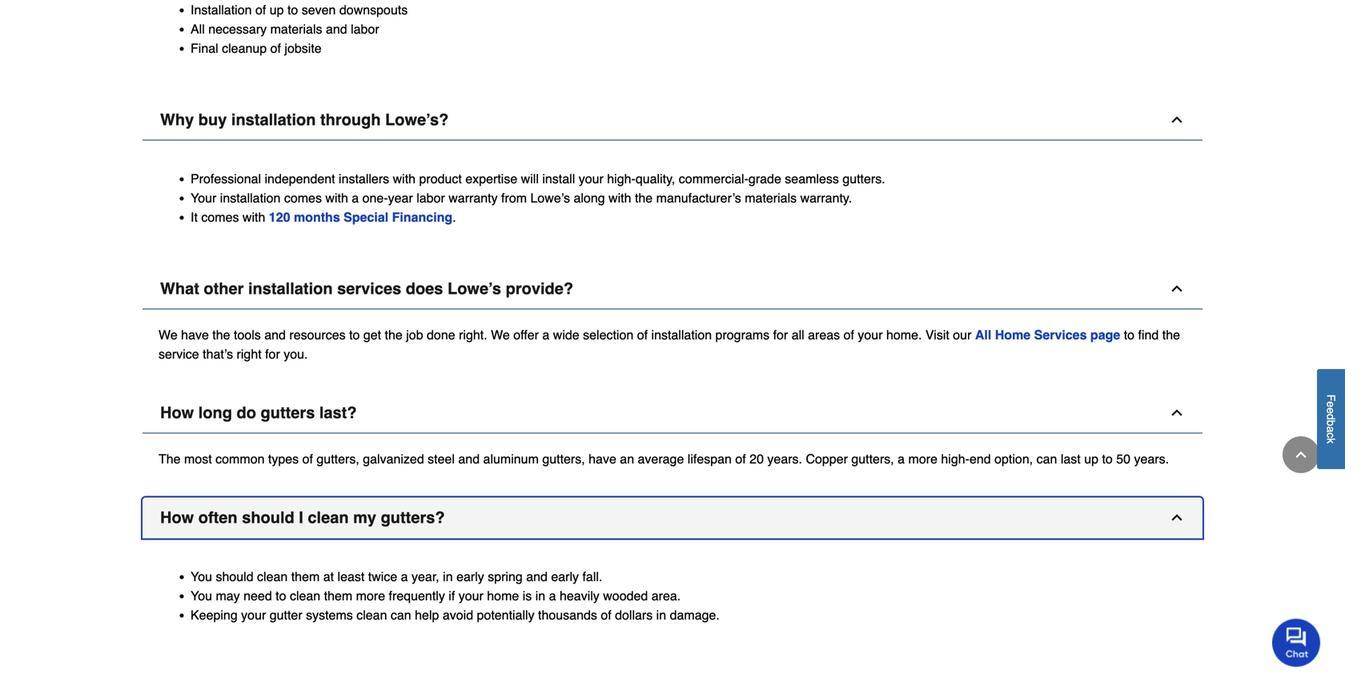 Task type: locate. For each thing, give the bounding box(es) containing it.
labor
[[351, 22, 379, 36], [417, 191, 445, 205]]

1 vertical spatial chevron up image
[[1169, 405, 1185, 421]]

0 horizontal spatial lowe's
[[448, 279, 501, 298]]

how inside how long do gutters last? button
[[160, 404, 194, 422]]

comes down your
[[201, 210, 239, 225]]

2 you from the top
[[191, 589, 212, 603]]

last
[[1061, 452, 1081, 466]]

chevron up image inside why buy installation through lowe's? 'button'
[[1169, 112, 1185, 128]]

them up systems on the bottom left of page
[[324, 589, 353, 603]]

1 vertical spatial for
[[265, 347, 280, 362]]

to left seven
[[288, 2, 298, 17]]

get
[[364, 327, 381, 342]]

your
[[579, 171, 604, 186], [858, 327, 883, 342], [459, 589, 484, 603], [241, 608, 266, 623]]

the inside to find the service that's right for you.
[[1163, 327, 1181, 342]]

what other installation services does lowe's provide? button
[[143, 269, 1203, 309]]

0 horizontal spatial early
[[457, 569, 484, 584]]

dollars
[[615, 608, 653, 623]]

product
[[419, 171, 462, 186]]

all up final
[[191, 22, 205, 36]]

from
[[501, 191, 527, 205]]

how left long
[[160, 404, 194, 422]]

a
[[352, 191, 359, 205], [543, 327, 550, 342], [1325, 427, 1338, 433], [898, 452, 905, 466], [401, 569, 408, 584], [549, 589, 556, 603]]

0 vertical spatial up
[[270, 2, 284, 17]]

we
[[159, 327, 178, 342], [491, 327, 510, 342]]

lowe's down install
[[531, 191, 570, 205]]

the right "find"
[[1163, 327, 1181, 342]]

we have the tools and resources to get the job done right. we offer a wide selection of installation programs for all areas of your home. visit our all home services page
[[159, 327, 1121, 342]]

for left you.
[[265, 347, 280, 362]]

1 horizontal spatial years.
[[1134, 452, 1169, 466]]

0 horizontal spatial can
[[391, 608, 411, 623]]

0 horizontal spatial labor
[[351, 22, 379, 36]]

twice
[[368, 569, 397, 584]]

1 how from the top
[[160, 404, 194, 422]]

e up b
[[1325, 408, 1338, 414]]

1 horizontal spatial have
[[589, 452, 617, 466]]

gutters?
[[381, 508, 445, 527]]

up right last
[[1085, 452, 1099, 466]]

0 vertical spatial can
[[1037, 452, 1058, 466]]

your right if
[[459, 589, 484, 603]]

0 horizontal spatial more
[[356, 589, 385, 603]]

chevron up image for how often should i clean my gutters?
[[1169, 510, 1185, 526]]

early up heavily
[[551, 569, 579, 584]]

materials up jobsite
[[270, 22, 322, 36]]

1 horizontal spatial comes
[[284, 191, 322, 205]]

lowe's inside what other installation services does lowe's provide? button
[[448, 279, 501, 298]]

1 vertical spatial materials
[[745, 191, 797, 205]]

months
[[294, 210, 340, 225]]

0 horizontal spatial up
[[270, 2, 284, 17]]

1 early from the left
[[457, 569, 484, 584]]

installation down professional
[[220, 191, 281, 205]]

2 early from the left
[[551, 569, 579, 584]]

of inside you should clean them at least twice a year, in early spring and early fall. you may need to clean them more frequently if your home is in a heavily wooded area. keeping your gutter systems clean can help avoid potentially thousands of dollars in damage.
[[601, 608, 612, 623]]

and
[[326, 22, 347, 36], [264, 327, 286, 342], [458, 452, 480, 466], [526, 569, 548, 584]]

of down wooded
[[601, 608, 612, 623]]

jobsite
[[285, 41, 322, 56]]

in down area.
[[657, 608, 666, 623]]

1 vertical spatial labor
[[417, 191, 445, 205]]

clean up gutter
[[290, 589, 321, 603]]

0 horizontal spatial them
[[291, 569, 320, 584]]

types
[[268, 452, 299, 466]]

installation down what other installation services does lowe's provide? button
[[652, 327, 712, 342]]

gutters, right aluminum
[[543, 452, 585, 466]]

and up is
[[526, 569, 548, 584]]

high- right install
[[607, 171, 636, 186]]

0 horizontal spatial chevron up image
[[1169, 281, 1185, 297]]

1 vertical spatial can
[[391, 608, 411, 623]]

labor up financing
[[417, 191, 445, 205]]

should up may
[[216, 569, 254, 584]]

1 horizontal spatial more
[[909, 452, 938, 466]]

more inside you should clean them at least twice a year, in early spring and early fall. you may need to clean them more frequently if your home is in a heavily wooded area. keeping your gutter systems clean can help avoid potentially thousands of dollars in damage.
[[356, 589, 385, 603]]

in up if
[[443, 569, 453, 584]]

to left "find"
[[1124, 327, 1135, 342]]

1 vertical spatial lowe's
[[448, 279, 501, 298]]

0 horizontal spatial in
[[443, 569, 453, 584]]

1 horizontal spatial chevron up image
[[1293, 447, 1310, 463]]

and right steel
[[458, 452, 480, 466]]

for left all
[[773, 327, 788, 342]]

1 vertical spatial all
[[975, 327, 992, 342]]

the up 'that's'
[[212, 327, 230, 342]]

lowe's up right.
[[448, 279, 501, 298]]

0 horizontal spatial years.
[[768, 452, 803, 466]]

find
[[1139, 327, 1159, 342]]

more down the twice
[[356, 589, 385, 603]]

year
[[388, 191, 413, 205]]

1 vertical spatial up
[[1085, 452, 1099, 466]]

with right along in the left top of the page
[[609, 191, 632, 205]]

comes down independent on the top of the page
[[284, 191, 322, 205]]

0 horizontal spatial gutters,
[[317, 452, 359, 466]]

to up gutter
[[276, 589, 286, 603]]

0 vertical spatial comes
[[284, 191, 322, 205]]

offer
[[514, 327, 539, 342]]

have up service
[[181, 327, 209, 342]]

1 horizontal spatial materials
[[745, 191, 797, 205]]

installation
[[231, 110, 316, 129], [220, 191, 281, 205], [248, 279, 333, 298], [652, 327, 712, 342]]

0 vertical spatial labor
[[351, 22, 379, 36]]

and down seven
[[326, 22, 347, 36]]

1 years. from the left
[[768, 452, 803, 466]]

what
[[160, 279, 199, 298]]

more for them
[[356, 589, 385, 603]]

how
[[160, 404, 194, 422], [160, 508, 194, 527]]

0 horizontal spatial have
[[181, 327, 209, 342]]

0 horizontal spatial materials
[[270, 22, 322, 36]]

0 horizontal spatial high-
[[607, 171, 636, 186]]

least
[[338, 569, 365, 584]]

1 gutters, from the left
[[317, 452, 359, 466]]

labor inside the installation of up to seven downspouts all necessary materials and labor final cleanup of jobsite
[[351, 22, 379, 36]]

avoid
[[443, 608, 473, 623]]

in right is
[[536, 589, 546, 603]]

you.
[[284, 347, 308, 362]]

installation inside 'button'
[[231, 110, 316, 129]]

high-
[[607, 171, 636, 186], [941, 452, 970, 466]]

how left often
[[160, 508, 194, 527]]

installation up resources
[[248, 279, 333, 298]]

how for how often should i clean my gutters?
[[160, 508, 194, 527]]

2 horizontal spatial gutters,
[[852, 452, 894, 466]]

materials inside 'professional independent installers with product expertise will install your high-quality, commercial-grade seamless gutters. your installation comes with a one-year labor warranty from lowe's along with the manufacturer's materials warranty. it comes with 120 months special financing .'
[[745, 191, 797, 205]]

early left spring
[[457, 569, 484, 584]]

gutters, down the "last?"
[[317, 452, 359, 466]]

along
[[574, 191, 605, 205]]

3 chevron up image from the top
[[1169, 510, 1185, 526]]

installation right buy
[[231, 110, 316, 129]]

common
[[216, 452, 265, 466]]

a up k
[[1325, 427, 1338, 433]]

to
[[288, 2, 298, 17], [349, 327, 360, 342], [1124, 327, 1135, 342], [1102, 452, 1113, 466], [276, 589, 286, 603]]

gutters, right copper
[[852, 452, 894, 466]]

of left 20
[[736, 452, 746, 466]]

1 horizontal spatial up
[[1085, 452, 1099, 466]]

1 we from the left
[[159, 327, 178, 342]]

have
[[181, 327, 209, 342], [589, 452, 617, 466]]

how inside how often should i clean my gutters? button
[[160, 508, 194, 527]]

may
[[216, 589, 240, 603]]

need
[[244, 589, 272, 603]]

them left the at
[[291, 569, 320, 584]]

one-
[[363, 191, 388, 205]]

0 vertical spatial lowe's
[[531, 191, 570, 205]]

average
[[638, 452, 684, 466]]

a left one-
[[352, 191, 359, 205]]

2 chevron up image from the top
[[1169, 405, 1185, 421]]

1 vertical spatial how
[[160, 508, 194, 527]]

1 horizontal spatial all
[[975, 327, 992, 342]]

with up the months
[[325, 191, 348, 205]]

0 horizontal spatial all
[[191, 22, 205, 36]]

to left 50
[[1102, 452, 1113, 466]]

lowe's inside 'professional independent installers with product expertise will install your high-quality, commercial-grade seamless gutters. your installation comes with a one-year labor warranty from lowe's along with the manufacturer's materials warranty. it comes with 120 months special financing .'
[[531, 191, 570, 205]]

years.
[[768, 452, 803, 466], [1134, 452, 1169, 466]]

right.
[[459, 327, 487, 342]]

visit
[[926, 327, 950, 342]]

your down need
[[241, 608, 266, 623]]

year,
[[412, 569, 439, 584]]

e up d
[[1325, 402, 1338, 408]]

high- left option,
[[941, 452, 970, 466]]

services
[[1035, 327, 1087, 342]]

1 vertical spatial in
[[536, 589, 546, 603]]

0 horizontal spatial for
[[265, 347, 280, 362]]

1 vertical spatial more
[[356, 589, 385, 603]]

1 horizontal spatial early
[[551, 569, 579, 584]]

with
[[393, 171, 416, 186], [325, 191, 348, 205], [609, 191, 632, 205], [243, 210, 265, 225]]

0 horizontal spatial we
[[159, 327, 178, 342]]

can left last
[[1037, 452, 1058, 466]]

your up along in the left top of the page
[[579, 171, 604, 186]]

.
[[453, 210, 456, 225]]

0 vertical spatial chevron up image
[[1169, 281, 1185, 297]]

right
[[237, 347, 262, 362]]

1 horizontal spatial lowe's
[[531, 191, 570, 205]]

the
[[159, 452, 181, 466]]

1 vertical spatial should
[[216, 569, 254, 584]]

chevron up image inside how long do gutters last? button
[[1169, 405, 1185, 421]]

0 vertical spatial should
[[242, 508, 295, 527]]

0 vertical spatial all
[[191, 22, 205, 36]]

clean right i
[[308, 508, 349, 527]]

and right tools
[[264, 327, 286, 342]]

in
[[443, 569, 453, 584], [536, 589, 546, 603], [657, 608, 666, 623]]

thousands
[[538, 608, 597, 623]]

1 vertical spatial high-
[[941, 452, 970, 466]]

1 vertical spatial chevron up image
[[1293, 447, 1310, 463]]

with left 120
[[243, 210, 265, 225]]

1 chevron up image from the top
[[1169, 112, 1185, 128]]

years. right 50
[[1134, 452, 1169, 466]]

chevron up image inside how often should i clean my gutters? button
[[1169, 510, 1185, 526]]

2 vertical spatial chevron up image
[[1169, 510, 1185, 526]]

long
[[198, 404, 232, 422]]

what other installation services does lowe's provide?
[[160, 279, 574, 298]]

materials down grade
[[745, 191, 797, 205]]

a inside 'professional independent installers with product expertise will install your high-quality, commercial-grade seamless gutters. your installation comes with a one-year labor warranty from lowe's along with the manufacturer's materials warranty. it comes with 120 months special financing .'
[[352, 191, 359, 205]]

labor down downspouts
[[351, 22, 379, 36]]

more
[[909, 452, 938, 466], [356, 589, 385, 603]]

the down the quality,
[[635, 191, 653, 205]]

1 vertical spatial comes
[[201, 210, 239, 225]]

we left the offer
[[491, 327, 510, 342]]

do
[[237, 404, 256, 422]]

1 horizontal spatial them
[[324, 589, 353, 603]]

we up service
[[159, 327, 178, 342]]

often
[[198, 508, 238, 527]]

50
[[1117, 452, 1131, 466]]

0 vertical spatial chevron up image
[[1169, 112, 1185, 128]]

an
[[620, 452, 634, 466]]

install
[[543, 171, 575, 186]]

0 vertical spatial more
[[909, 452, 938, 466]]

chevron up image
[[1169, 281, 1185, 297], [1293, 447, 1310, 463]]

years. right 20
[[768, 452, 803, 466]]

1 horizontal spatial for
[[773, 327, 788, 342]]

0 vertical spatial how
[[160, 404, 194, 422]]

can inside you should clean them at least twice a year, in early spring and early fall. you may need to clean them more frequently if your home is in a heavily wooded area. keeping your gutter systems clean can help avoid potentially thousands of dollars in damage.
[[391, 608, 411, 623]]

warranty
[[449, 191, 498, 205]]

professional independent installers with product expertise will install your high-quality, commercial-grade seamless gutters. your installation comes with a one-year labor warranty from lowe's along with the manufacturer's materials warranty. it comes with 120 months special financing .
[[191, 171, 886, 225]]

should inside you should clean them at least twice a year, in early spring and early fall. you may need to clean them more frequently if your home is in a heavily wooded area. keeping your gutter systems clean can help avoid potentially thousands of dollars in damage.
[[216, 569, 254, 584]]

have left an
[[589, 452, 617, 466]]

up left seven
[[270, 2, 284, 17]]

chevron up image inside scroll to top element
[[1293, 447, 1310, 463]]

quality,
[[636, 171, 675, 186]]

the most common types of gutters, galvanized steel and aluminum gutters, have an average lifespan of 20 years. copper gutters, a more high-end option, can last up to 50 years.
[[159, 452, 1169, 466]]

0 vertical spatial materials
[[270, 22, 322, 36]]

of
[[255, 2, 266, 17], [270, 41, 281, 56], [637, 327, 648, 342], [844, 327, 855, 342], [302, 452, 313, 466], [736, 452, 746, 466], [601, 608, 612, 623]]

1 horizontal spatial gutters,
[[543, 452, 585, 466]]

1 vertical spatial you
[[191, 589, 212, 603]]

1 horizontal spatial in
[[536, 589, 546, 603]]

1 horizontal spatial we
[[491, 327, 510, 342]]

0 vertical spatial in
[[443, 569, 453, 584]]

services
[[337, 279, 401, 298]]

should left i
[[242, 508, 295, 527]]

2 years. from the left
[[1134, 452, 1169, 466]]

chevron up image
[[1169, 112, 1185, 128], [1169, 405, 1185, 421], [1169, 510, 1185, 526]]

1 horizontal spatial labor
[[417, 191, 445, 205]]

2 how from the top
[[160, 508, 194, 527]]

up inside the installation of up to seven downspouts all necessary materials and labor final cleanup of jobsite
[[270, 2, 284, 17]]

the
[[635, 191, 653, 205], [212, 327, 230, 342], [385, 327, 403, 342], [1163, 327, 1181, 342]]

0 vertical spatial them
[[291, 569, 320, 584]]

f
[[1325, 395, 1338, 402]]

all right our at the right
[[975, 327, 992, 342]]

0 vertical spatial high-
[[607, 171, 636, 186]]

a right the offer
[[543, 327, 550, 342]]

2 vertical spatial in
[[657, 608, 666, 623]]

more left end
[[909, 452, 938, 466]]

can down frequently
[[391, 608, 411, 623]]

installation inside button
[[248, 279, 333, 298]]

2 horizontal spatial in
[[657, 608, 666, 623]]

0 vertical spatial you
[[191, 569, 212, 584]]

1 horizontal spatial high-
[[941, 452, 970, 466]]



Task type: describe. For each thing, give the bounding box(es) containing it.
installation
[[191, 2, 252, 17]]

our
[[953, 327, 972, 342]]

that's
[[203, 347, 233, 362]]

areas
[[808, 327, 840, 342]]

i
[[299, 508, 303, 527]]

provide?
[[506, 279, 574, 298]]

a inside button
[[1325, 427, 1338, 433]]

service
[[159, 347, 199, 362]]

lifespan
[[688, 452, 732, 466]]

heavily
[[560, 589, 600, 603]]

damage.
[[670, 608, 720, 623]]

1 horizontal spatial can
[[1037, 452, 1058, 466]]

final
[[191, 41, 218, 56]]

how often should i clean my gutters? button
[[143, 498, 1203, 539]]

to inside the installation of up to seven downspouts all necessary materials and labor final cleanup of jobsite
[[288, 2, 298, 17]]

installation of up to seven downspouts all necessary materials and labor final cleanup of jobsite
[[191, 2, 408, 56]]

materials inside the installation of up to seven downspouts all necessary materials and labor final cleanup of jobsite
[[270, 22, 322, 36]]

if
[[449, 589, 455, 603]]

why
[[160, 110, 194, 129]]

home
[[487, 589, 519, 603]]

grade
[[749, 171, 782, 186]]

a right copper
[[898, 452, 905, 466]]

a up thousands
[[549, 589, 556, 603]]

you should clean them at least twice a year, in early spring and early fall. you may need to clean them more frequently if your home is in a heavily wooded area. keeping your gutter systems clean can help avoid potentially thousands of dollars in damage.
[[191, 569, 720, 623]]

to inside to find the service that's right for you.
[[1124, 327, 1135, 342]]

installation inside 'professional independent installers with product expertise will install your high-quality, commercial-grade seamless gutters. your installation comes with a one-year labor warranty from lowe's along with the manufacturer's materials warranty. it comes with 120 months special financing .'
[[220, 191, 281, 205]]

will
[[521, 171, 539, 186]]

and inside you should clean them at least twice a year, in early spring and early fall. you may need to clean them more frequently if your home is in a heavily wooded area. keeping your gutter systems clean can help avoid potentially thousands of dollars in damage.
[[526, 569, 548, 584]]

1 you from the top
[[191, 569, 212, 584]]

installers
[[339, 171, 389, 186]]

manufacturer's
[[656, 191, 741, 205]]

chevron up image inside what other installation services does lowe's provide? button
[[1169, 281, 1185, 297]]

your inside 'professional independent installers with product expertise will install your high-quality, commercial-grade seamless gutters. your installation comes with a one-year labor warranty from lowe's along with the manufacturer's materials warranty. it comes with 120 months special financing .'
[[579, 171, 604, 186]]

gutters
[[261, 404, 315, 422]]

to inside you should clean them at least twice a year, in early spring and early fall. you may need to clean them more frequently if your home is in a heavily wooded area. keeping your gutter systems clean can help avoid potentially thousands of dollars in damage.
[[276, 589, 286, 603]]

at
[[323, 569, 334, 584]]

other
[[204, 279, 244, 298]]

your
[[191, 191, 217, 205]]

how for how long do gutters last?
[[160, 404, 194, 422]]

scroll to top element
[[1283, 437, 1320, 473]]

necessary
[[208, 22, 267, 36]]

of up necessary
[[255, 2, 266, 17]]

of right types
[[302, 452, 313, 466]]

clean inside button
[[308, 508, 349, 527]]

how long do gutters last?
[[160, 404, 357, 422]]

independent
[[265, 171, 335, 186]]

seven
[[302, 2, 336, 17]]

my
[[353, 508, 376, 527]]

the left job
[[385, 327, 403, 342]]

of right areas
[[844, 327, 855, 342]]

professional
[[191, 171, 261, 186]]

commercial-
[[679, 171, 749, 186]]

1 vertical spatial them
[[324, 589, 353, 603]]

d
[[1325, 414, 1338, 420]]

lowe's?
[[385, 110, 449, 129]]

cleanup
[[222, 41, 267, 56]]

the inside 'professional independent installers with product expertise will install your high-quality, commercial-grade seamless gutters. your installation comes with a one-year labor warranty from lowe's along with the manufacturer's materials warranty. it comes with 120 months special financing .'
[[635, 191, 653, 205]]

chat invite button image
[[1273, 618, 1322, 667]]

f e e d b a c k
[[1325, 395, 1338, 444]]

why buy installation through lowe's?
[[160, 110, 449, 129]]

expertise
[[466, 171, 518, 186]]

0 vertical spatial have
[[181, 327, 209, 342]]

120
[[269, 210, 290, 225]]

labor inside 'professional independent installers with product expertise will install your high-quality, commercial-grade seamless gutters. your installation comes with a one-year labor warranty from lowe's along with the manufacturer's materials warranty. it comes with 120 months special financing .'
[[417, 191, 445, 205]]

to find the service that's right for you.
[[159, 327, 1181, 362]]

chevron up image for why buy installation through lowe's?
[[1169, 112, 1185, 128]]

special
[[344, 210, 389, 225]]

gutters.
[[843, 171, 886, 186]]

more for a
[[909, 452, 938, 466]]

downspouts
[[340, 2, 408, 17]]

f e e d b a c k button
[[1318, 369, 1346, 469]]

clean down the twice
[[357, 608, 387, 623]]

2 gutters, from the left
[[543, 452, 585, 466]]

option,
[[995, 452, 1033, 466]]

2 we from the left
[[491, 327, 510, 342]]

all inside the installation of up to seven downspouts all necessary materials and labor final cleanup of jobsite
[[191, 22, 205, 36]]

and inside the installation of up to seven downspouts all necessary materials and labor final cleanup of jobsite
[[326, 22, 347, 36]]

a left year,
[[401, 569, 408, 584]]

most
[[184, 452, 212, 466]]

of right selection
[[637, 327, 648, 342]]

steel
[[428, 452, 455, 466]]

20
[[750, 452, 764, 466]]

should inside button
[[242, 508, 295, 527]]

it
[[191, 210, 198, 225]]

home
[[995, 327, 1031, 342]]

2 e from the top
[[1325, 408, 1338, 414]]

last?
[[319, 404, 357, 422]]

1 vertical spatial have
[[589, 452, 617, 466]]

buy
[[198, 110, 227, 129]]

c
[[1325, 433, 1338, 438]]

seamless
[[785, 171, 839, 186]]

through
[[320, 110, 381, 129]]

high- inside 'professional independent installers with product expertise will install your high-quality, commercial-grade seamless gutters. your installation comes with a one-year labor warranty from lowe's along with the manufacturer's materials warranty. it comes with 120 months special financing .'
[[607, 171, 636, 186]]

0 vertical spatial for
[[773, 327, 788, 342]]

end
[[970, 452, 991, 466]]

why buy installation through lowe's? button
[[143, 100, 1203, 140]]

potentially
[[477, 608, 535, 623]]

all home services page link
[[975, 327, 1121, 342]]

clean up need
[[257, 569, 288, 584]]

is
[[523, 589, 532, 603]]

for inside to find the service that's right for you.
[[265, 347, 280, 362]]

home.
[[887, 327, 922, 342]]

1 e from the top
[[1325, 402, 1338, 408]]

area.
[[652, 589, 681, 603]]

3 gutters, from the left
[[852, 452, 894, 466]]

copper
[[806, 452, 848, 466]]

job
[[406, 327, 423, 342]]

systems
[[306, 608, 353, 623]]

all
[[792, 327, 805, 342]]

fall.
[[583, 569, 603, 584]]

programs
[[716, 327, 770, 342]]

keeping
[[191, 608, 238, 623]]

0 horizontal spatial comes
[[201, 210, 239, 225]]

how often should i clean my gutters?
[[160, 508, 445, 527]]

your left home.
[[858, 327, 883, 342]]

selection
[[583, 327, 634, 342]]

to left get
[[349, 327, 360, 342]]

tools
[[234, 327, 261, 342]]

wooded
[[603, 589, 648, 603]]

with up the year
[[393, 171, 416, 186]]

of left jobsite
[[270, 41, 281, 56]]

gutter
[[270, 608, 302, 623]]

resources
[[289, 327, 346, 342]]

financing
[[392, 210, 453, 225]]

help
[[415, 608, 439, 623]]

aluminum
[[483, 452, 539, 466]]

galvanized
[[363, 452, 424, 466]]

done
[[427, 327, 455, 342]]

chevron up image for how long do gutters last?
[[1169, 405, 1185, 421]]



Task type: vqa. For each thing, say whether or not it's contained in the screenshot.
first Gutters, from right
yes



